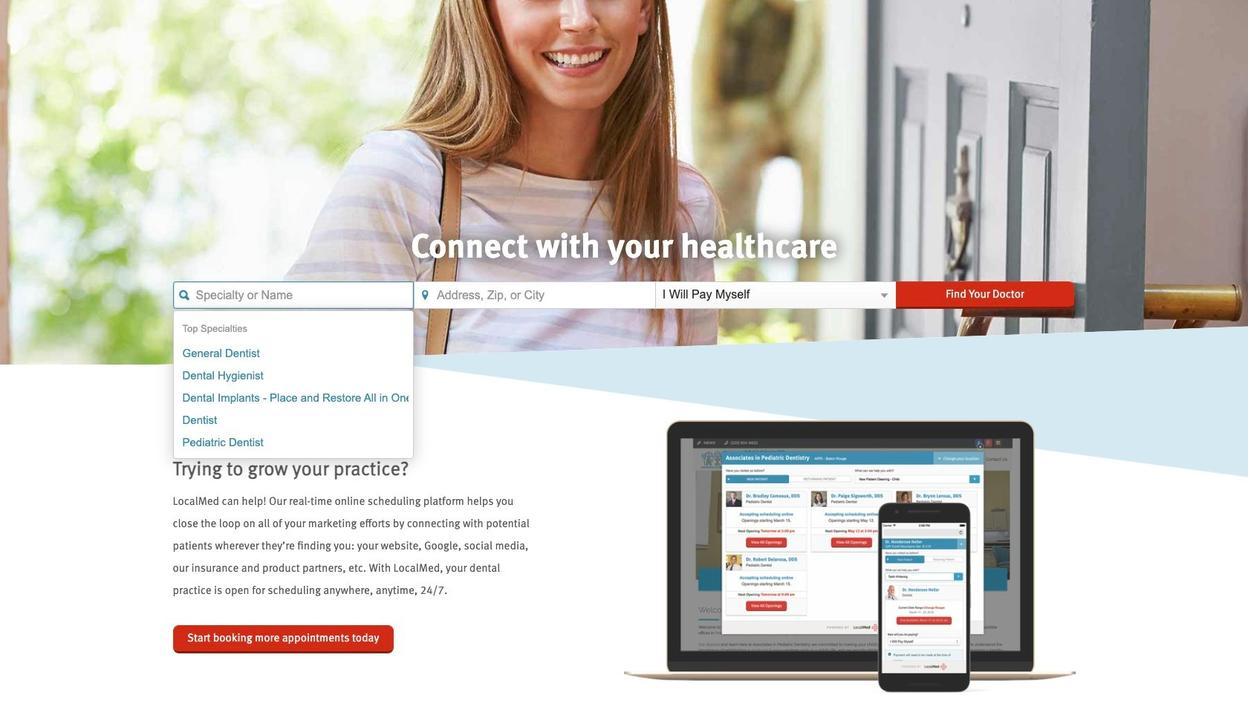 Task type: locate. For each thing, give the bounding box(es) containing it.
Select an insurance… text field
[[655, 281, 897, 309]]

Specialty or Name text field
[[173, 281, 414, 309]]

Address, Zip, or City text field
[[414, 281, 655, 309]]

None text field
[[173, 281, 414, 309]]



Task type: describe. For each thing, give the bounding box(es) containing it.
open menu image
[[879, 290, 890, 301]]

schedule icon image
[[624, 421, 1076, 695]]



